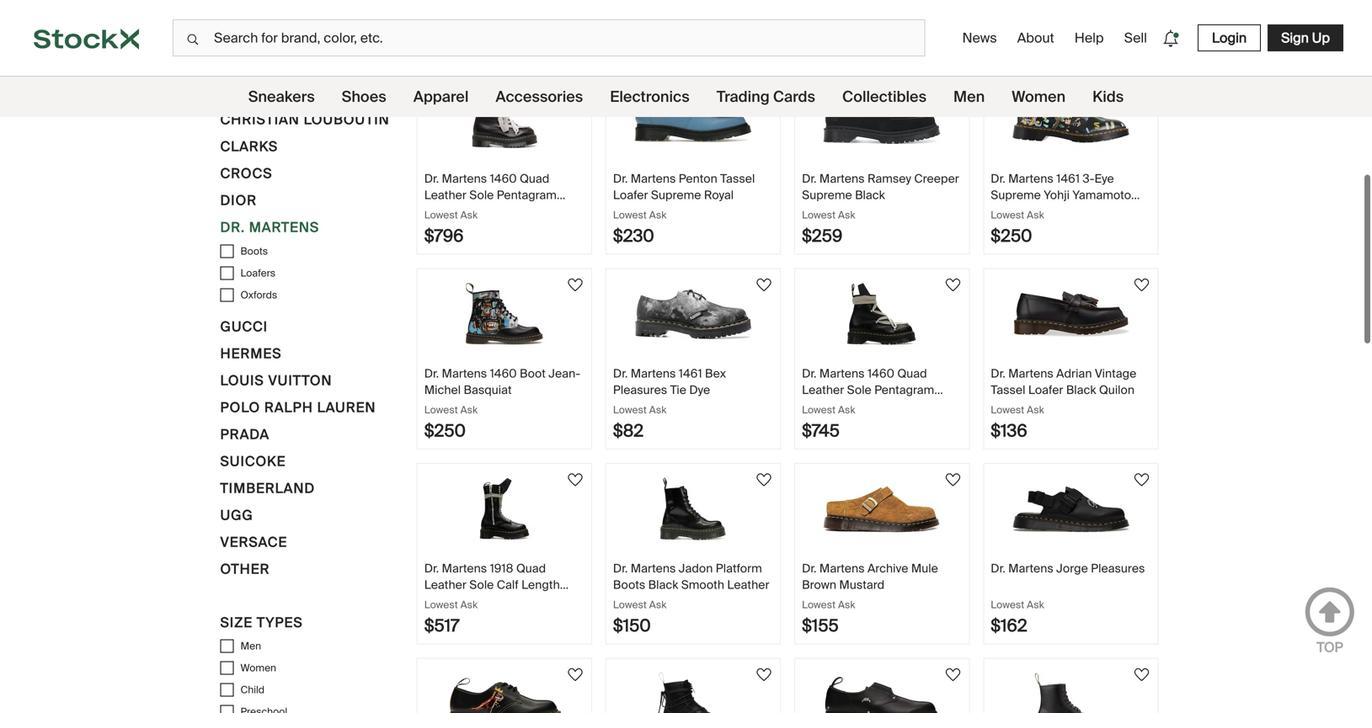 Task type: locate. For each thing, give the bounding box(es) containing it.
1460 inside the dr. martens 1460 quad leather sole pentagram jumbo lace boot rick owens black (women's)
[[490, 171, 517, 187]]

vintage
[[1095, 366, 1137, 382]]

sneakers link
[[248, 77, 315, 117]]

follow image right dr. martens 1461 work shoe a cold wall black image
[[943, 665, 963, 685]]

$250 inside dr. martens 1460 boot jean- michel basquiat lowest ask $250
[[424, 420, 466, 442]]

notification unread icon image
[[1159, 27, 1183, 50]]

martens inside dr. martens ramsey creeper supreme black lowest ask $259
[[820, 171, 865, 187]]

1 horizontal spatial lace
[[834, 399, 861, 414]]

dr. inside dr. martens jadon platform boots black smooth leather lowest ask $150
[[613, 561, 628, 577]]

0 horizontal spatial rick
[[453, 594, 477, 609]]

0 vertical spatial loafer
[[613, 187, 648, 203]]

1 supreme from the left
[[651, 187, 701, 203]]

dr. down dior button
[[220, 219, 245, 236]]

0 horizontal spatial pentagram
[[497, 187, 557, 203]]

1 vertical spatial (women's)
[[424, 610, 480, 625]]

martens inside dr. martens archive mule brown mustard lowest ask $155
[[820, 561, 865, 577]]

2 horizontal spatial lowest ask
[[802, 13, 856, 27]]

1 horizontal spatial lowest ask
[[613, 13, 667, 27]]

boot right the 'lowest ask $745'
[[863, 399, 890, 414]]

martens inside the dr. martens 1460 quad leather sole pentagram jumbo lace boot rick owens black (women's)
[[442, 171, 487, 187]]

pleasures
[[613, 382, 667, 398], [1091, 561, 1145, 577]]

follow image right dr. martens 1918 quad leather sole calf length boot rick owens black (women's) image
[[565, 470, 585, 490]]

dr. martens jorge pleasures image
[[1012, 478, 1130, 541]]

accessories
[[496, 87, 583, 107]]

0 horizontal spatial loafer
[[613, 187, 648, 203]]

lowest inside lowest ask $517
[[424, 599, 458, 612]]

supreme inside "dr. martens 1461 3-eye supreme yohji yamamoto black"
[[991, 187, 1041, 203]]

1 vertical spatial sole
[[847, 382, 872, 398]]

sole up lowest ask $796
[[469, 187, 494, 203]]

lowest ask link up accessories
[[418, 0, 591, 59]]

0 horizontal spatial tassel
[[720, 171, 755, 187]]

kids link
[[1093, 77, 1124, 117]]

men down size types
[[241, 640, 261, 653]]

types
[[257, 614, 303, 632]]

dr.
[[424, 171, 439, 187], [613, 171, 628, 187], [802, 171, 817, 187], [991, 171, 1006, 187], [220, 219, 245, 236], [424, 366, 439, 382], [613, 366, 628, 382], [802, 366, 817, 382], [991, 366, 1006, 382], [424, 561, 439, 577], [613, 561, 628, 577], [802, 561, 817, 577], [991, 561, 1006, 577]]

quad down dr. martens 1460 quad leather sole pentagram jumbo lace boot rick owens black (women's) image
[[520, 171, 550, 187]]

leather inside the dr. martens 1460 quad leather sole pentagram jumbo lace boot rick owens black (women's)
[[424, 187, 467, 203]]

follow image right dr. martens 1460 smooth leather lace up boot black (women's) image
[[1132, 665, 1152, 685]]

tassel inside "dr. martens penton tassel loafer supreme royal lowest ask $230"
[[720, 171, 755, 187]]

1 horizontal spatial loafer
[[1029, 382, 1064, 398]]

mule
[[911, 561, 938, 577]]

follow image right dr. martens 1460 boot jean-michel basquiat image
[[565, 275, 585, 295]]

apparel
[[413, 87, 469, 107]]

leather up wrap
[[802, 382, 844, 398]]

supreme up lowest ask $250
[[991, 187, 1041, 203]]

martens inside the "dr. martens 1461 bex pleasures tie dye lowest ask $82"
[[631, 366, 676, 382]]

about
[[1018, 29, 1055, 47]]

lace inside the dr. martens 1460 quad leather sole pentagram jumbo lace boot rick owens black (women's)
[[465, 203, 493, 219]]

0 vertical spatial women
[[1012, 87, 1066, 107]]

polo ralph lauren button
[[220, 397, 376, 424]]

quad inside dr. martens 1460 quad leather sole pentagram wrap lace boot rick owens black
[[898, 366, 927, 382]]

birkenstock
[[220, 57, 324, 75]]

mustard
[[839, 577, 885, 593]]

eye
[[1095, 171, 1114, 187]]

supreme for ask
[[651, 187, 701, 203]]

pentagram inside dr. martens 1460 quad leather sole pentagram wrap lace boot rick owens black
[[875, 382, 935, 398]]

dr. inside "dr. martens 1461 3-eye supreme yohji yamamoto black"
[[991, 171, 1006, 187]]

supreme
[[651, 187, 701, 203], [802, 187, 852, 203], [991, 187, 1041, 203]]

lace inside dr. martens 1460 quad leather sole pentagram wrap lace boot rick owens black
[[834, 399, 861, 414]]

0 horizontal spatial lace
[[465, 203, 493, 219]]

1461 inside "dr. martens 1461 3-eye supreme yohji yamamoto black"
[[1057, 171, 1080, 187]]

dr. inside the dr. martens 1460 quad leather sole pentagram jumbo lace boot rick owens black (women's)
[[424, 171, 439, 187]]

follow image for $517
[[565, 470, 585, 490]]

electronics
[[610, 87, 690, 107]]

follow image for $796
[[565, 80, 585, 100]]

$230
[[613, 225, 654, 247]]

rick inside the dr. martens 1460 quad leather sole pentagram jumbo lace boot rick owens black (women's)
[[524, 203, 548, 219]]

1 horizontal spatial men
[[954, 87, 985, 107]]

1460 inside dr. martens 1460 quad leather sole pentagram wrap lace boot rick owens black
[[868, 366, 895, 382]]

boots up $150
[[613, 577, 646, 593]]

balenciaga
[[220, 30, 314, 48]]

2 vertical spatial rick
[[453, 594, 477, 609]]

$259
[[802, 225, 843, 247]]

leather up lowest ask $517
[[424, 577, 467, 593]]

supreme inside "dr. martens penton tassel loafer supreme royal lowest ask $230"
[[651, 187, 701, 203]]

ask inside the 'lowest ask $745'
[[838, 404, 856, 417]]

0 vertical spatial lace
[[465, 203, 493, 219]]

1 horizontal spatial (women's)
[[498, 220, 554, 235]]

1 horizontal spatial women
[[1012, 87, 1066, 107]]

martens left penton
[[631, 171, 676, 187]]

pleasures left tie
[[613, 382, 667, 398]]

0 vertical spatial pentagram
[[497, 187, 557, 203]]

martens inside dr. martens 1918 quad leather sole calf length boot rick owens black (women's)
[[442, 561, 487, 577]]

martens inside "dr. martens 1461 3-eye supreme yohji yamamoto black"
[[1009, 171, 1054, 187]]

platform
[[716, 561, 762, 577]]

2 lowest ask from the left
[[613, 13, 667, 27]]

$250 down michel
[[424, 420, 466, 442]]

dr. inside dr. martens 1460 quad leather sole pentagram wrap lace boot rick owens black
[[802, 366, 817, 382]]

2 horizontal spatial lowest ask link
[[795, 0, 969, 59]]

1 vertical spatial boots
[[613, 577, 646, 593]]

1 vertical spatial tassel
[[991, 382, 1026, 398]]

1 vertical spatial owens
[[919, 399, 956, 414]]

martens left 1918
[[442, 561, 487, 577]]

dr. for dr. martens ramsey creeper supreme black lowest ask $259
[[802, 171, 817, 187]]

boot inside dr. martens 1460 boot jean- michel basquiat lowest ask $250
[[520, 366, 546, 382]]

quad up "length"
[[516, 561, 546, 577]]

follow image right dr. martens archive mule brown mustard image
[[943, 470, 963, 490]]

women inside product category switcher element
[[1012, 87, 1066, 107]]

supreme up $259
[[802, 187, 852, 203]]

martens up yohji
[[1009, 171, 1054, 187]]

amina
[[220, 3, 268, 21]]

polo
[[220, 399, 260, 417]]

1460 down dr. martens 1460 quad leather sole pentagram wrap lace boot rick owens black image
[[868, 366, 895, 382]]

owens inside the dr. martens 1460 quad leather sole pentagram jumbo lace boot rick owens black (women's)
[[424, 220, 462, 235]]

0 vertical spatial quad
[[520, 171, 550, 187]]

sole for $745
[[847, 382, 872, 398]]

dr. up lowest ask $250
[[991, 171, 1006, 187]]

1 horizontal spatial rick
[[524, 203, 548, 219]]

dr. inside dr. martens adrian vintage tassel loafer black quilon lowest ask $136
[[991, 366, 1006, 382]]

dr. martens 1460 quad leather sole pentagram jumbo lace boot rick owens black (women's) image
[[446, 88, 563, 151]]

2 vertical spatial owens
[[480, 594, 517, 609]]

0 vertical spatial sole
[[469, 187, 494, 203]]

dior button
[[220, 190, 257, 217]]

boots inside dr. martens jadon platform boots black smooth leather lowest ask $150
[[613, 577, 646, 593]]

quilon
[[1099, 382, 1135, 398]]

calf
[[497, 577, 519, 593]]

leather inside dr. martens 1460 quad leather sole pentagram wrap lace boot rick owens black
[[802, 382, 844, 398]]

suicoke button
[[220, 451, 286, 478]]

$250 down "dr. martens 1461 3-eye supreme yohji yamamoto black"
[[991, 225, 1032, 247]]

brown
[[802, 577, 837, 593]]

leather up jumbo
[[424, 187, 467, 203]]

1 horizontal spatial boots
[[613, 577, 646, 593]]

1461 inside the "dr. martens 1461 bex pleasures tie dye lowest ask $82"
[[679, 366, 702, 382]]

0 vertical spatial $250
[[991, 225, 1032, 247]]

1 vertical spatial pleasures
[[1091, 561, 1145, 577]]

dr. martens 1918 quad leather sole calf length boot rick owens black (women's) image
[[446, 478, 563, 541]]

dr. inside dr. martens archive mule brown mustard lowest ask $155
[[802, 561, 817, 577]]

trading cards
[[717, 87, 816, 107]]

loafer down adrian at the bottom right
[[1029, 382, 1064, 398]]

1 horizontal spatial lowest ask link
[[607, 0, 780, 59]]

dr. inside dr. martens ramsey creeper supreme black lowest ask $259
[[802, 171, 817, 187]]

gucci button
[[220, 316, 268, 343]]

martens for dr. martens 1460 quad leather sole pentagram wrap lace boot rick owens black
[[820, 366, 865, 382]]

chanel
[[220, 84, 280, 102]]

follow image
[[565, 80, 585, 100], [565, 275, 585, 295], [754, 275, 774, 295], [943, 275, 963, 295], [1132, 275, 1152, 295], [565, 470, 585, 490], [943, 470, 963, 490], [1132, 470, 1152, 490], [943, 665, 963, 685]]

dr. up michel
[[424, 366, 439, 382]]

basquiat
[[464, 382, 512, 398]]

boot inside dr. martens 1918 quad leather sole calf length boot rick owens black (women's)
[[424, 594, 450, 609]]

balenciaga button
[[220, 28, 314, 55]]

follow image right dr. martens penton tassel loafer supreme royal image
[[754, 80, 774, 100]]

1 vertical spatial quad
[[898, 366, 927, 382]]

sole up the 'lowest ask $745'
[[847, 382, 872, 398]]

$745
[[802, 420, 840, 442]]

martens inside button
[[249, 219, 319, 236]]

black inside the dr. martens 1460 quad leather sole pentagram jumbo lace boot rick owens black (women's)
[[465, 220, 495, 235]]

boot up '$517'
[[424, 594, 450, 609]]

vuitton
[[268, 372, 332, 390]]

dr. right "jean-"
[[613, 366, 628, 382]]

martens inside dr. martens adrian vintage tassel loafer black quilon lowest ask $136
[[1009, 366, 1054, 382]]

1461 up yohji
[[1057, 171, 1080, 187]]

0 vertical spatial 1461
[[1057, 171, 1080, 187]]

leather down platform
[[727, 577, 770, 593]]

2 vertical spatial sole
[[469, 577, 494, 593]]

lace right jumbo
[[465, 203, 493, 219]]

lace
[[465, 203, 493, 219], [834, 399, 861, 414]]

back to top image
[[1305, 587, 1356, 638]]

dr. for dr. martens 1460 boot jean- michel basquiat lowest ask $250
[[424, 366, 439, 382]]

martens left adrian at the bottom right
[[1009, 366, 1054, 382]]

dr. for dr. martens archive mule brown mustard lowest ask $155
[[802, 561, 817, 577]]

dr. inside "dr. martens penton tassel loafer supreme royal lowest ask $230"
[[613, 171, 628, 187]]

lowest inside lowest ask $796
[[424, 209, 458, 222]]

sign
[[1282, 29, 1309, 47]]

1 horizontal spatial supreme
[[802, 187, 852, 203]]

women down about link
[[1012, 87, 1066, 107]]

sole down 1918
[[469, 577, 494, 593]]

lowest ask $745
[[802, 404, 856, 442]]

news
[[963, 29, 997, 47]]

ask inside lowest ask $250
[[1027, 209, 1044, 222]]

boot inside dr. martens 1460 quad leather sole pentagram wrap lace boot rick owens black
[[863, 399, 890, 414]]

follow image right dr. martens jadon platform boots black smooth leather image
[[754, 470, 774, 490]]

ask inside dr. martens adrian vintage tassel loafer black quilon lowest ask $136
[[1027, 404, 1044, 417]]

black inside dr. martens jadon platform boots black smooth leather lowest ask $150
[[648, 577, 679, 593]]

dr. up lowest ask $162
[[991, 561, 1006, 577]]

martens inside dr. martens 1460 boot jean- michel basquiat lowest ask $250
[[442, 366, 487, 382]]

dr. inside dr. martens 1460 boot jean- michel basquiat lowest ask $250
[[424, 366, 439, 382]]

jadon
[[679, 561, 713, 577]]

quad inside the dr. martens 1460 quad leather sole pentagram jumbo lace boot rick owens black (women's)
[[520, 171, 550, 187]]

hermes
[[220, 345, 282, 363]]

dr. for dr. martens adrian vintage tassel loafer black quilon lowest ask $136
[[991, 366, 1006, 382]]

follow image right dr. martens adrian vintage tassel loafer black quilon image
[[1132, 275, 1152, 295]]

1461 for yohji
[[1057, 171, 1080, 187]]

loafer up $230 on the top left of page
[[613, 187, 648, 203]]

louis vuitton
[[220, 372, 332, 390]]

pentagram for $796
[[497, 187, 557, 203]]

login button
[[1198, 24, 1261, 51]]

lowest ask $796
[[424, 209, 478, 247]]

dr. for dr. martens 1460 quad leather sole pentagram jumbo lace boot rick owens black (women's)
[[424, 171, 439, 187]]

boot right lowest ask $796
[[495, 203, 521, 219]]

other
[[220, 561, 270, 578]]

martens for dr. martens penton tassel loafer supreme royal lowest ask $230
[[631, 171, 676, 187]]

martens for dr. martens 1461 3-eye supreme yohji yamamoto black
[[1009, 171, 1054, 187]]

dr. up lowest ask $517
[[424, 561, 439, 577]]

pleasures right jorge
[[1091, 561, 1145, 577]]

ask
[[461, 13, 478, 27], [649, 13, 667, 27], [838, 13, 856, 27], [461, 209, 478, 222], [649, 209, 667, 222], [838, 209, 856, 222], [1027, 209, 1044, 222], [461, 404, 478, 417], [649, 404, 667, 417], [838, 404, 856, 417], [1027, 404, 1044, 417], [461, 599, 478, 612], [649, 599, 667, 612], [838, 599, 856, 612], [1027, 599, 1044, 612]]

martens inside "dr. martens penton tassel loafer supreme royal lowest ask $230"
[[631, 171, 676, 187]]

tassel up $136
[[991, 382, 1026, 398]]

lowest inside dr. martens adrian vintage tassel loafer black quilon lowest ask $136
[[991, 404, 1025, 417]]

dr. martens archive mule brown mustard image
[[823, 478, 941, 541]]

1 horizontal spatial pentagram
[[875, 382, 935, 398]]

muaddi
[[272, 3, 331, 21]]

3 supreme from the left
[[991, 187, 1041, 203]]

chanel button
[[220, 82, 280, 109]]

pentagram down dr. martens 1460 quad leather sole pentagram wrap lace boot rick owens black image
[[875, 382, 935, 398]]

2 vertical spatial quad
[[516, 561, 546, 577]]

pentagram down dr. martens 1460 quad leather sole pentagram jumbo lace boot rick owens black (women's) image
[[497, 187, 557, 203]]

lowest ask link up collectibles
[[795, 0, 969, 59]]

electronics link
[[610, 77, 690, 117]]

lowest ask link up product category switcher element
[[607, 0, 780, 59]]

help link
[[1068, 22, 1111, 53]]

dr. up brown
[[802, 561, 817, 577]]

dr. up $136
[[991, 366, 1006, 382]]

0 horizontal spatial supreme
[[651, 187, 701, 203]]

supreme inside dr. martens ramsey creeper supreme black lowest ask $259
[[802, 187, 852, 203]]

martens left 'jadon'
[[631, 561, 676, 577]]

crocs
[[220, 165, 273, 183]]

2 horizontal spatial supreme
[[991, 187, 1041, 203]]

black inside dr. martens 1918 quad leather sole calf length boot rick owens black (women's)
[[520, 594, 550, 609]]

(women's) inside the dr. martens 1460 quad leather sole pentagram jumbo lace boot rick owens black (women's)
[[498, 220, 554, 235]]

1460 down dr. martens 1460 quad leather sole pentagram jumbo lace boot rick owens black (women's) image
[[490, 171, 517, 187]]

trading
[[717, 87, 770, 107]]

quad inside dr. martens 1918 quad leather sole calf length boot rick owens black (women's)
[[516, 561, 546, 577]]

0 horizontal spatial 1461
[[679, 366, 702, 382]]

martens for dr. martens jorge pleasures
[[1009, 561, 1054, 577]]

ralph
[[264, 399, 313, 417]]

0 horizontal spatial (women's)
[[424, 610, 480, 625]]

sole inside dr. martens 1918 quad leather sole calf length boot rick owens black (women's)
[[469, 577, 494, 593]]

follow image down the search... search field
[[565, 80, 585, 100]]

1 vertical spatial women
[[241, 662, 276, 675]]

follow image for $162
[[1132, 470, 1152, 490]]

jorge
[[1057, 561, 1088, 577]]

dr. martens 1461 bex pleasures tie dye image
[[634, 283, 752, 346]]

1 vertical spatial loafer
[[1029, 382, 1064, 398]]

sole for $796
[[469, 187, 494, 203]]

women up 'child'
[[241, 662, 276, 675]]

lowest ask $162
[[991, 599, 1044, 637]]

1 vertical spatial lace
[[834, 399, 861, 414]]

1461 up dye
[[679, 366, 702, 382]]

lauren
[[317, 399, 376, 417]]

0 vertical spatial owens
[[424, 220, 462, 235]]

sole inside dr. martens 1460 quad leather sole pentagram wrap lace boot rick owens black
[[847, 382, 872, 398]]

0 vertical spatial rick
[[524, 203, 548, 219]]

martens up mustard
[[820, 561, 865, 577]]

0 vertical spatial tassel
[[720, 171, 755, 187]]

owens
[[424, 220, 462, 235], [919, 399, 956, 414], [480, 594, 517, 609]]

sole inside the dr. martens 1460 quad leather sole pentagram jumbo lace boot rick owens black (women's)
[[469, 187, 494, 203]]

follow image right dr. martens 1460 quad leather sole pentagram wrap lace boot rick owens black image
[[943, 275, 963, 295]]

dr. martens archive mule brown mustard lowest ask $155
[[802, 561, 938, 637]]

0 vertical spatial (women's)
[[498, 220, 554, 235]]

0 horizontal spatial boots
[[241, 245, 268, 258]]

dr. up $259
[[802, 171, 817, 187]]

1 horizontal spatial 1461
[[1057, 171, 1080, 187]]

dr. up jumbo
[[424, 171, 439, 187]]

martens up jumbo
[[442, 171, 487, 187]]

1 vertical spatial 1461
[[679, 366, 702, 382]]

1460 up basquiat
[[490, 366, 517, 382]]

louis vuitton button
[[220, 370, 332, 397]]

martens left jorge
[[1009, 561, 1054, 577]]

dr. martens penton tassel loafer supreme royal image
[[634, 88, 752, 151]]

dr. martens 1461 jean-michel basquiat pez dispenser image
[[446, 673, 563, 714]]

3 lowest ask from the left
[[802, 13, 856, 27]]

prada
[[220, 426, 270, 444]]

martens inside dr. martens 1460 quad leather sole pentagram wrap lace boot rick owens black
[[820, 366, 865, 382]]

boot left "jean-"
[[520, 366, 546, 382]]

owens inside dr. martens 1918 quad leather sole calf length boot rick owens black (women's)
[[480, 594, 517, 609]]

tassel up royal
[[720, 171, 755, 187]]

follow image
[[754, 80, 774, 100], [943, 80, 963, 100], [754, 470, 774, 490], [565, 665, 585, 685], [754, 665, 774, 685], [1132, 665, 1152, 685]]

pentagram
[[497, 187, 557, 203], [875, 382, 935, 398]]

ugg
[[220, 507, 253, 525]]

dr. inside dr. martens 1918 quad leather sole calf length boot rick owens black (women's)
[[424, 561, 439, 577]]

martens for dr. martens 1461 bex pleasures tie dye lowest ask $82
[[631, 366, 676, 382]]

rick inside dr. martens 1460 quad leather sole pentagram wrap lace boot rick owens black
[[892, 399, 916, 414]]

black inside dr. martens 1460 quad leather sole pentagram wrap lace boot rick owens black
[[802, 415, 832, 430]]

owens inside dr. martens 1460 quad leather sole pentagram wrap lace boot rick owens black
[[919, 399, 956, 414]]

top
[[1317, 639, 1343, 657]]

birkenstock button
[[220, 55, 324, 82]]

1 vertical spatial rick
[[892, 399, 916, 414]]

dr. inside the "dr. martens 1461 bex pleasures tie dye lowest ask $82"
[[613, 366, 628, 382]]

leather inside dr. martens 1918 quad leather sole calf length boot rick owens black (women's)
[[424, 577, 467, 593]]

clarks button
[[220, 136, 278, 163]]

rick for $796
[[524, 203, 548, 219]]

loafer inside dr. martens adrian vintage tassel loafer black quilon lowest ask $136
[[1029, 382, 1064, 398]]

dr. up wrap
[[802, 366, 817, 382]]

lowest inside dr. martens jadon platform boots black smooth leather lowest ask $150
[[613, 599, 647, 612]]

0 horizontal spatial $250
[[424, 420, 466, 442]]

dr. martens 1460 quad leather sole pentagram wrap lace boot rick owens black
[[802, 366, 956, 430]]

dr. up $150
[[613, 561, 628, 577]]

2 horizontal spatial rick
[[892, 399, 916, 414]]

1 horizontal spatial tassel
[[991, 382, 1026, 398]]

1460
[[490, 171, 517, 187], [490, 366, 517, 382], [868, 366, 895, 382]]

martens up michel
[[442, 366, 487, 382]]

0 horizontal spatial owens
[[424, 220, 462, 235]]

lowest ask link
[[418, 0, 591, 59], [607, 0, 780, 59], [795, 0, 969, 59]]

0 horizontal spatial men
[[241, 640, 261, 653]]

apparel link
[[413, 77, 469, 117]]

dr. up $230 on the top left of page
[[613, 171, 628, 187]]

1460 for $745
[[868, 366, 895, 382]]

$475 link
[[984, 0, 1158, 59]]

martens up tie
[[631, 366, 676, 382]]

dr. martens ramsey creeper supreme black image
[[823, 88, 941, 151]]

martens up wrap
[[820, 366, 865, 382]]

pentagram inside the dr. martens 1460 quad leather sole pentagram jumbo lace boot rick owens black (women's)
[[497, 187, 557, 203]]

3 lowest ask link from the left
[[795, 0, 969, 59]]

0 horizontal spatial lowest ask
[[424, 13, 478, 27]]

1 horizontal spatial owens
[[480, 594, 517, 609]]

follow image right dr. martens 1461 bex pleasures tie dye image
[[754, 275, 774, 295]]

supreme down penton
[[651, 187, 701, 203]]

dr. martens 1460 boot jean-michel basquiat image
[[446, 283, 563, 346]]

0 vertical spatial boots
[[241, 245, 268, 258]]

follow image right dr. martens jorge pleasures "image"
[[1132, 470, 1152, 490]]

2 supreme from the left
[[802, 187, 852, 203]]

1 horizontal spatial $250
[[991, 225, 1032, 247]]

0 vertical spatial men
[[954, 87, 985, 107]]

boots up loafers at the left top of the page
[[241, 245, 268, 258]]

men down news link
[[954, 87, 985, 107]]

boot
[[495, 203, 521, 219], [520, 366, 546, 382], [863, 399, 890, 414], [424, 594, 450, 609]]

2 horizontal spatial owens
[[919, 399, 956, 414]]

follow image down news
[[943, 80, 963, 100]]

0 horizontal spatial lowest ask link
[[418, 0, 591, 59]]

supreme for black
[[991, 187, 1041, 203]]

dr. inside button
[[220, 219, 245, 236]]

1 vertical spatial pentagram
[[875, 382, 935, 398]]

lace right wrap
[[834, 399, 861, 414]]

lace for $745
[[834, 399, 861, 414]]

dr. martens button
[[220, 217, 319, 244]]

0 horizontal spatial pleasures
[[613, 382, 667, 398]]

martens left ramsey
[[820, 171, 865, 187]]

other button
[[220, 559, 270, 586]]

quad for $745
[[898, 366, 927, 382]]

martens for dr. martens jadon platform boots black smooth leather lowest ask $150
[[631, 561, 676, 577]]

1 vertical spatial $250
[[424, 420, 466, 442]]

lowest ask $250
[[991, 209, 1044, 247]]

quad down dr. martens 1460 quad leather sole pentagram wrap lace boot rick owens black image
[[898, 366, 927, 382]]

leather for $745
[[802, 382, 844, 398]]

hermes button
[[220, 343, 282, 370]]

up
[[1312, 29, 1330, 47]]

lowest
[[424, 13, 458, 27], [613, 13, 647, 27], [802, 13, 836, 27], [424, 209, 458, 222], [613, 209, 647, 222], [802, 209, 836, 222], [991, 209, 1025, 222], [424, 404, 458, 417], [613, 404, 647, 417], [802, 404, 836, 417], [991, 404, 1025, 417], [424, 599, 458, 612], [613, 599, 647, 612], [802, 599, 836, 612], [991, 599, 1025, 612]]

martens inside dr. martens jadon platform boots black smooth leather lowest ask $150
[[631, 561, 676, 577]]

martens down dior button
[[249, 219, 319, 236]]

ask inside dr. martens archive mule brown mustard lowest ask $155
[[838, 599, 856, 612]]

louis
[[220, 372, 264, 390]]

child
[[241, 684, 265, 697]]

0 vertical spatial pleasures
[[613, 382, 667, 398]]

accessories link
[[496, 77, 583, 117]]



Task type: vqa. For each thing, say whether or not it's contained in the screenshot.
25th row from the bottom
no



Task type: describe. For each thing, give the bounding box(es) containing it.
martens for dr. martens adrian vintage tassel loafer black quilon lowest ask $136
[[1009, 366, 1054, 382]]

$150
[[613, 615, 651, 637]]

lowest inside "dr. martens penton tassel loafer supreme royal lowest ask $230"
[[613, 209, 647, 222]]

2 lowest ask link from the left
[[607, 0, 780, 59]]

follow image for $250
[[565, 275, 585, 295]]

tassel inside dr. martens adrian vintage tassel loafer black quilon lowest ask $136
[[991, 382, 1026, 398]]

dr. martens
[[220, 219, 319, 236]]

dr. for dr. martens 1461 bex pleasures tie dye lowest ask $82
[[613, 366, 628, 382]]

follow image for $136
[[1132, 275, 1152, 295]]

creeper
[[914, 171, 959, 187]]

boot inside the dr. martens 1460 quad leather sole pentagram jumbo lace boot rick owens black (women's)
[[495, 203, 521, 219]]

penton
[[679, 171, 718, 187]]

follow image for $745
[[943, 275, 963, 295]]

gucci
[[220, 318, 268, 336]]

ugg button
[[220, 505, 253, 532]]

quad for $796
[[520, 171, 550, 187]]

yamamoto
[[1073, 187, 1132, 203]]

dr. for dr. martens 1918 quad leather sole calf length boot rick owens black (women's)
[[424, 561, 439, 577]]

dr. for dr. martens 1460 quad leather sole pentagram wrap lace boot rick owens black
[[802, 366, 817, 382]]

archive
[[868, 561, 909, 577]]

lace for $796
[[465, 203, 493, 219]]

martens for dr. martens archive mule brown mustard lowest ask $155
[[820, 561, 865, 577]]

prada button
[[220, 424, 270, 451]]

(women's) inside dr. martens 1918 quad leather sole calf length boot rick owens black (women's)
[[424, 610, 480, 625]]

follow image for $155
[[943, 470, 963, 490]]

lowest inside the 'lowest ask $745'
[[802, 404, 836, 417]]

owens for $745
[[919, 399, 956, 414]]

sneakers
[[248, 87, 315, 107]]

christian
[[220, 111, 300, 129]]

versace
[[220, 534, 287, 552]]

men inside product category switcher element
[[954, 87, 985, 107]]

amina muaddi button
[[220, 1, 331, 28]]

$162
[[991, 615, 1028, 637]]

0 horizontal spatial women
[[241, 662, 276, 675]]

ask inside dr. martens ramsey creeper supreme black lowest ask $259
[[838, 209, 856, 222]]

size
[[220, 614, 253, 632]]

ask inside dr. martens jadon platform boots black smooth leather lowest ask $150
[[649, 599, 667, 612]]

sign up button
[[1268, 24, 1344, 51]]

rick for $745
[[892, 399, 916, 414]]

dr. for dr. martens penton tassel loafer supreme royal lowest ask $230
[[613, 171, 628, 187]]

royal
[[704, 187, 734, 203]]

martens for dr. martens 1460 boot jean- michel basquiat lowest ask $250
[[442, 366, 487, 382]]

dr. martens 1461 3-eye supreme yohji yamamoto black
[[991, 171, 1132, 219]]

versace button
[[220, 532, 287, 559]]

Search... search field
[[173, 19, 925, 56]]

dr. for dr. martens jadon platform boots black smooth leather lowest ask $150
[[613, 561, 628, 577]]

dr. martens 1461 bex pleasures tie dye lowest ask $82
[[613, 366, 726, 442]]

$136
[[991, 420, 1028, 442]]

news link
[[956, 22, 1004, 53]]

dr. martens 1461 3-eye supreme yohji yamamoto black image
[[1012, 88, 1130, 151]]

michel
[[424, 382, 461, 398]]

quad for $517
[[516, 561, 546, 577]]

$796
[[424, 225, 464, 247]]

follow image right 'dr. martens 1461 jean-michel basquiat pez dispenser' image
[[565, 665, 585, 685]]

stockx logo image
[[34, 28, 139, 49]]

dr. martens 1460 smooth leather lace up boot black (women's) image
[[1012, 673, 1130, 714]]

ask inside lowest ask $162
[[1027, 599, 1044, 612]]

follow image right dr. martens jarrick ii laced leather platform boot black smooth paris image at the bottom of page
[[754, 665, 774, 685]]

ask inside lowest ask $517
[[461, 599, 478, 612]]

length
[[522, 577, 560, 593]]

leather for $796
[[424, 187, 467, 203]]

follow image for $82
[[754, 275, 774, 295]]

product category switcher element
[[0, 77, 1372, 117]]

martens for dr. martens ramsey creeper supreme black lowest ask $259
[[820, 171, 865, 187]]

lowest inside lowest ask $162
[[991, 599, 1025, 612]]

suicoke
[[220, 453, 286, 471]]

martens for dr. martens
[[249, 219, 319, 236]]

martens for dr. martens 1918 quad leather sole calf length boot rick owens black (women's)
[[442, 561, 487, 577]]

clarks
[[220, 138, 278, 156]]

dr. martens 1460 boot jean- michel basquiat lowest ask $250
[[424, 366, 580, 442]]

1 vertical spatial men
[[241, 640, 261, 653]]

shoes link
[[342, 77, 386, 117]]

1918
[[490, 561, 513, 577]]

ask inside the "dr. martens 1461 bex pleasures tie dye lowest ask $82"
[[649, 404, 667, 417]]

$155
[[802, 615, 839, 637]]

dr. martens penton tassel loafer supreme royal lowest ask $230
[[613, 171, 755, 247]]

owens for $796
[[424, 220, 462, 235]]

dr. martens ramsey creeper supreme black lowest ask $259
[[802, 171, 959, 247]]

bex
[[705, 366, 726, 382]]

lowest inside the "dr. martens 1461 bex pleasures tie dye lowest ask $82"
[[613, 404, 647, 417]]

louboutin
[[304, 111, 390, 129]]

1460 for $796
[[490, 171, 517, 187]]

tie
[[670, 382, 687, 398]]

men link
[[954, 77, 985, 117]]

dr. martens 1918 quad leather sole calf length boot rick owens black (women's)
[[424, 561, 560, 625]]

black inside "dr. martens 1461 3-eye supreme yohji yamamoto black"
[[991, 203, 1021, 219]]

jumbo
[[424, 203, 463, 219]]

ask inside lowest ask $796
[[461, 209, 478, 222]]

leather inside dr. martens jadon platform boots black smooth leather lowest ask $150
[[727, 577, 770, 593]]

loafer inside "dr. martens penton tassel loafer supreme royal lowest ask $230"
[[613, 187, 648, 203]]

pentagram for $745
[[875, 382, 935, 398]]

amina muaddi
[[220, 3, 331, 21]]

dr. martens 1461 work shoe a cold wall black image
[[823, 673, 941, 714]]

about link
[[1011, 22, 1061, 53]]

dr. martens adrian vintage tassel loafer black quilon lowest ask $136
[[991, 366, 1137, 442]]

dr. martens jarrick ii laced leather platform boot black smooth paris image
[[634, 673, 752, 714]]

ask inside "dr. martens penton tassel loafer supreme royal lowest ask $230"
[[649, 209, 667, 222]]

timberland
[[220, 480, 315, 498]]

cards
[[773, 87, 816, 107]]

oxfords
[[241, 289, 277, 302]]

adrian
[[1057, 366, 1092, 382]]

dr. for dr. martens jorge pleasures
[[991, 561, 1006, 577]]

help
[[1075, 29, 1104, 47]]

polo ralph lauren
[[220, 399, 376, 417]]

1460 inside dr. martens 1460 boot jean- michel basquiat lowest ask $250
[[490, 366, 517, 382]]

lowest inside dr. martens archive mule brown mustard lowest ask $155
[[802, 599, 836, 612]]

dr. martens jorge pleasures
[[991, 561, 1145, 577]]

ask inside dr. martens 1460 boot jean- michel basquiat lowest ask $250
[[461, 404, 478, 417]]

kids
[[1093, 87, 1124, 107]]

martens for dr. martens 1460 quad leather sole pentagram jumbo lace boot rick owens black (women's)
[[442, 171, 487, 187]]

black inside dr. martens ramsey creeper supreme black lowest ask $259
[[855, 187, 885, 203]]

black inside dr. martens adrian vintage tassel loafer black quilon lowest ask $136
[[1066, 382, 1097, 398]]

sell link
[[1118, 22, 1154, 53]]

christian louboutin button
[[220, 109, 390, 136]]

smooth
[[681, 577, 725, 593]]

christian louboutin
[[220, 111, 390, 129]]

1 lowest ask from the left
[[424, 13, 478, 27]]

dr. martens 1460 quad leather sole pentagram wrap lace boot rick owens black image
[[823, 283, 941, 346]]

dr. martens jadon platform boots black smooth leather image
[[634, 478, 752, 541]]

dr. for dr. martens 1461 3-eye supreme yohji yamamoto black
[[991, 171, 1006, 187]]

pleasures inside the "dr. martens 1461 bex pleasures tie dye lowest ask $82"
[[613, 382, 667, 398]]

1 lowest ask link from the left
[[418, 0, 591, 59]]

rick inside dr. martens 1918 quad leather sole calf length boot rick owens black (women's)
[[453, 594, 477, 609]]

trading cards link
[[717, 77, 816, 117]]

dye
[[689, 382, 710, 398]]

1 horizontal spatial pleasures
[[1091, 561, 1145, 577]]

collectibles
[[842, 87, 927, 107]]

lowest inside lowest ask $250
[[991, 209, 1025, 222]]

timberland button
[[220, 478, 315, 505]]

lowest inside dr. martens 1460 boot jean- michel basquiat lowest ask $250
[[424, 404, 458, 417]]

$250 inside lowest ask $250
[[991, 225, 1032, 247]]

$475
[[991, 30, 1031, 52]]

$82
[[613, 420, 644, 442]]

women link
[[1012, 77, 1066, 117]]

shoes
[[342, 87, 386, 107]]

sign up
[[1282, 29, 1330, 47]]

dr. for dr. martens
[[220, 219, 245, 236]]

sole for $517
[[469, 577, 494, 593]]

login
[[1212, 29, 1247, 47]]

dr. martens adrian vintage tassel loafer black quilon image
[[1012, 283, 1130, 346]]

leather for $517
[[424, 577, 467, 593]]

1461 for dye
[[679, 366, 702, 382]]

dior
[[220, 192, 257, 209]]

lowest inside dr. martens ramsey creeper supreme black lowest ask $259
[[802, 209, 836, 222]]

dr. martens 1460 quad leather sole pentagram jumbo lace boot rick owens black (women's)
[[424, 171, 557, 235]]

sell
[[1124, 29, 1147, 47]]



